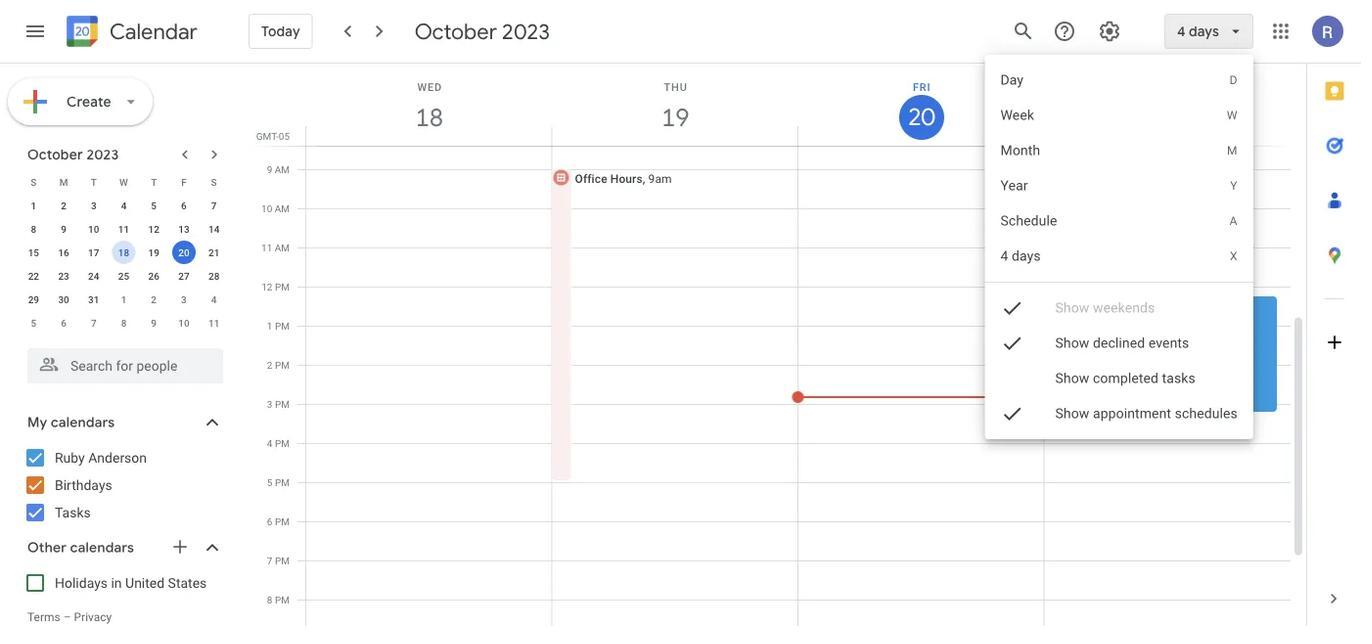 Task type: vqa. For each thing, say whether or not it's contained in the screenshot.
rightmost '11'
yes



Task type: describe. For each thing, give the bounding box(es) containing it.
1 vertical spatial october 2023
[[27, 146, 119, 163]]

4 inside popup button
[[1177, 23, 1185, 40]]

pm for 6 pm
[[275, 516, 290, 527]]

month
[[1001, 142, 1040, 159]]

26
[[148, 270, 159, 282]]

completed
[[1093, 370, 1159, 386]]

pm for 8 pm
[[275, 594, 290, 606]]

anderson
[[88, 450, 147, 466]]

f
[[181, 176, 187, 188]]

25 element
[[112, 264, 135, 288]]

fri
[[913, 81, 931, 93]]

1 vertical spatial 2023
[[87, 146, 119, 163]]

1 horizontal spatial 7
[[211, 200, 217, 211]]

19 link
[[653, 95, 698, 140]]

declined
[[1093, 335, 1145, 351]]

20 column header
[[797, 64, 1044, 146]]

main drawer image
[[23, 20, 47, 43]]

office
[[575, 172, 607, 185]]

settings menu image
[[1098, 20, 1121, 43]]

privacy
[[74, 611, 112, 624]]

9 for 'november 9' element
[[151, 317, 157, 329]]

1 check checkbox item from the top
[[985, 291, 1253, 326]]

,
[[643, 172, 645, 185]]

27
[[178, 270, 189, 282]]

today button
[[249, 8, 313, 55]]

12:15
[[1047, 314, 1077, 327]]

terms – privacy
[[27, 611, 112, 624]]

november 6 element
[[52, 311, 75, 335]]

9am
[[648, 172, 672, 185]]

terms
[[27, 611, 60, 624]]

12 for 12
[[148, 223, 159, 235]]

1 vertical spatial –
[[63, 611, 71, 624]]

other calendars
[[27, 539, 134, 557]]

x
[[1230, 250, 1238, 263]]

week
[[1001, 107, 1034, 123]]

14
[[208, 223, 219, 235]]

1 vertical spatial 9
[[61, 223, 66, 235]]

8 for 8 pm
[[267, 594, 272, 606]]

5 for 5 pm
[[267, 476, 272, 488]]

schedule
[[1001, 213, 1057, 229]]

10 for november 10 element
[[178, 317, 189, 329]]

20 cell
[[169, 241, 199, 264]]

28 element
[[202, 264, 226, 288]]

10 am
[[261, 203, 290, 214]]

9 am
[[267, 163, 290, 175]]

10 for 10 am
[[261, 203, 272, 214]]

row containing 1
[[19, 194, 229, 217]]

4 inside menu item
[[1001, 248, 1008, 264]]

wed
[[417, 81, 442, 93]]

united
[[125, 575, 165, 591]]

show appointment schedules
[[1055, 406, 1238, 422]]

days inside popup button
[[1189, 23, 1219, 40]]

pm for 4 pm
[[275, 437, 290, 449]]

4 up 11 element
[[121, 200, 127, 211]]

0 vertical spatial 8
[[31, 223, 36, 235]]

12 for 12 pm
[[261, 281, 272, 293]]

8 pm
[[267, 594, 290, 606]]

row containing 5
[[19, 311, 229, 335]]

w inside menu item
[[1227, 109, 1238, 122]]

am for 10 am
[[275, 203, 290, 214]]

row containing s
[[19, 170, 229, 194]]

0 vertical spatial 1
[[31, 200, 36, 211]]

ruby
[[55, 450, 85, 466]]

2 s from the left
[[211, 176, 217, 188]]

4 days inside popup button
[[1177, 23, 1219, 40]]

15 element
[[22, 241, 45, 264]]

17 element
[[82, 241, 105, 264]]

29
[[28, 294, 39, 305]]

november 9 element
[[142, 311, 166, 335]]

office hours , 9am
[[575, 172, 672, 185]]

appointment
[[1093, 406, 1171, 422]]

2 check checkbox item from the top
[[985, 326, 1253, 361]]

pm for 1 pm
[[275, 320, 290, 332]]

4 days menu item
[[985, 239, 1253, 274]]

november 3 element
[[172, 288, 196, 311]]

november 5 element
[[22, 311, 45, 335]]

november 4 element
[[202, 288, 226, 311]]

am for 11 am
[[275, 242, 290, 253]]

1 for 1 pm
[[267, 320, 272, 332]]

3:15pm
[[1091, 314, 1131, 327]]

a
[[1230, 214, 1238, 228]]

1 horizontal spatial october 2023
[[415, 18, 550, 45]]

2 t from the left
[[151, 176, 157, 188]]

13 element
[[172, 217, 196, 241]]

my calendars
[[27, 414, 115, 431]]

18 cell
[[109, 241, 139, 264]]

11 for 11 am
[[261, 242, 272, 253]]

12 pm
[[261, 281, 290, 293]]

other calendars button
[[4, 532, 243, 564]]

– inside brunch 12:15 – 3:15pm
[[1080, 314, 1088, 327]]

tasks
[[1162, 370, 1196, 386]]

20 inside cell
[[178, 247, 189, 258]]

3 for november 3 element
[[181, 294, 187, 305]]

month menu item
[[985, 133, 1253, 168]]

calendar element
[[63, 12, 198, 55]]

tasks
[[55, 504, 91, 521]]

11 for november 11 element
[[208, 317, 219, 329]]

birthdays
[[55, 477, 112, 493]]

pm for 3 pm
[[275, 398, 290, 410]]

11 am
[[261, 242, 290, 253]]

schedules
[[1175, 406, 1238, 422]]

10 for 10 element
[[88, 223, 99, 235]]

21
[[208, 247, 219, 258]]

row containing 8
[[19, 217, 229, 241]]

row containing 15
[[19, 241, 229, 264]]

brunch
[[1047, 299, 1085, 313]]

1 for "november 1" element
[[121, 294, 127, 305]]

18 inside wed 18
[[414, 101, 442, 134]]

9 for 9 am
[[267, 163, 272, 175]]

create button
[[8, 78, 153, 125]]

20, today element
[[172, 241, 196, 264]]

15
[[28, 247, 39, 258]]

7 for 7 pm
[[267, 555, 272, 567]]

my calendars button
[[4, 407, 243, 438]]

20 link
[[899, 95, 944, 140]]

4 pm
[[267, 437, 290, 449]]

year menu item
[[985, 168, 1253, 204]]

my
[[27, 414, 47, 431]]

m for s
[[59, 176, 68, 188]]

0 vertical spatial october
[[415, 18, 497, 45]]

row containing 29
[[19, 288, 229, 311]]

calendar
[[110, 18, 198, 45]]

18 element
[[112, 241, 135, 264]]

grid containing 18
[[250, 64, 1306, 626]]

5 pm
[[267, 476, 290, 488]]

create
[[67, 93, 111, 111]]

privacy link
[[74, 611, 112, 624]]

23
[[58, 270, 69, 282]]

6 pm
[[267, 516, 290, 527]]

1 t from the left
[[91, 176, 97, 188]]

y
[[1230, 179, 1238, 193]]

calendars for my calendars
[[51, 414, 115, 431]]



Task type: locate. For each thing, give the bounding box(es) containing it.
30
[[58, 294, 69, 305]]

show weekends
[[1055, 300, 1155, 316]]

am for 9 am
[[275, 163, 290, 175]]

column header
[[1044, 64, 1291, 146]]

5
[[151, 200, 157, 211], [31, 317, 36, 329], [267, 476, 272, 488]]

days
[[1189, 23, 1219, 40], [1012, 248, 1041, 264]]

show completed tasks
[[1055, 370, 1196, 386]]

1 vertical spatial 5
[[31, 317, 36, 329]]

2 vertical spatial 3
[[267, 398, 272, 410]]

w inside 'row'
[[119, 176, 128, 188]]

menu
[[985, 55, 1253, 452]]

2 down "1 pm"
[[267, 359, 272, 371]]

1 vertical spatial 8
[[121, 317, 127, 329]]

november 8 element
[[112, 311, 135, 335]]

w up 11 element
[[119, 176, 128, 188]]

d
[[1230, 73, 1238, 87]]

5 row from the top
[[19, 264, 229, 288]]

8
[[31, 223, 36, 235], [121, 317, 127, 329], [267, 594, 272, 606]]

6 down 30 element
[[61, 317, 66, 329]]

week menu item
[[985, 98, 1253, 133]]

3 up "4 pm"
[[267, 398, 272, 410]]

november 10 element
[[172, 311, 196, 335]]

holidays
[[55, 575, 108, 591]]

29 element
[[22, 288, 45, 311]]

6 up 7 pm
[[267, 516, 272, 527]]

1 vertical spatial 20
[[178, 247, 189, 258]]

0 horizontal spatial october 2023
[[27, 146, 119, 163]]

1 horizontal spatial 1
[[121, 294, 127, 305]]

2 show from the top
[[1055, 335, 1090, 351]]

0 vertical spatial 3
[[91, 200, 96, 211]]

s up 15 element
[[31, 176, 37, 188]]

– right 12:15
[[1080, 314, 1088, 327]]

0 horizontal spatial 19
[[148, 247, 159, 258]]

2 horizontal spatial 1
[[267, 320, 272, 332]]

0 horizontal spatial days
[[1012, 248, 1041, 264]]

calendars inside my calendars dropdown button
[[51, 414, 115, 431]]

menu containing check
[[985, 55, 1253, 452]]

0 horizontal spatial 10
[[88, 223, 99, 235]]

4
[[1177, 23, 1185, 40], [121, 200, 127, 211], [1001, 248, 1008, 264], [211, 294, 217, 305], [267, 437, 272, 449]]

0 vertical spatial 18
[[414, 101, 442, 134]]

1 up 15 element
[[31, 200, 36, 211]]

2023
[[502, 18, 550, 45], [87, 146, 119, 163]]

brunch 12:15 – 3:15pm
[[1047, 299, 1131, 327]]

1 vertical spatial days
[[1012, 248, 1041, 264]]

m up 16 element
[[59, 176, 68, 188]]

12 down 11 am
[[261, 281, 272, 293]]

3 up 10 element
[[91, 200, 96, 211]]

gmt-
[[256, 130, 279, 142]]

2 for 2 pm
[[267, 359, 272, 371]]

1 horizontal spatial 2023
[[502, 18, 550, 45]]

7 row from the top
[[19, 311, 229, 335]]

19 inside column header
[[660, 101, 688, 134]]

check checkbox item down show completed tasks
[[985, 396, 1253, 431]]

row group
[[19, 194, 229, 335]]

0 vertical spatial w
[[1227, 109, 1238, 122]]

2 horizontal spatial 11
[[261, 242, 272, 253]]

4 row from the top
[[19, 241, 229, 264]]

0 vertical spatial 2
[[61, 200, 66, 211]]

9
[[267, 163, 272, 175], [61, 223, 66, 235], [151, 317, 157, 329]]

m
[[1227, 144, 1238, 158], [59, 176, 68, 188]]

1 horizontal spatial 8
[[121, 317, 127, 329]]

1 horizontal spatial 3
[[181, 294, 187, 305]]

1 vertical spatial 4 days
[[1001, 248, 1041, 264]]

1 inside grid
[[267, 320, 272, 332]]

7 down 31 element
[[91, 317, 96, 329]]

other
[[27, 539, 67, 557]]

october 2023 up wed
[[415, 18, 550, 45]]

19 up the 26
[[148, 247, 159, 258]]

pm
[[275, 281, 290, 293], [275, 320, 290, 332], [275, 359, 290, 371], [275, 398, 290, 410], [275, 437, 290, 449], [275, 476, 290, 488], [275, 516, 290, 527], [275, 555, 290, 567], [275, 594, 290, 606]]

november 11 element
[[202, 311, 226, 335]]

19 element
[[142, 241, 166, 264]]

0 horizontal spatial october
[[27, 146, 83, 163]]

today
[[261, 23, 300, 40]]

day
[[1001, 72, 1024, 88]]

6 for 6 pm
[[267, 516, 272, 527]]

1 horizontal spatial t
[[151, 176, 157, 188]]

3 for 3 pm
[[267, 398, 272, 410]]

1 show from the top
[[1055, 300, 1090, 316]]

12 element
[[142, 217, 166, 241]]

november 1 element
[[112, 288, 135, 311]]

october up wed
[[415, 18, 497, 45]]

thu 19
[[660, 81, 688, 134]]

terms link
[[27, 611, 60, 624]]

1 vertical spatial check
[[1001, 332, 1024, 355]]

8 pm from the top
[[275, 555, 290, 567]]

holidays in united states
[[55, 575, 207, 591]]

5 pm from the top
[[275, 437, 290, 449]]

1 vertical spatial 2
[[151, 294, 157, 305]]

wed 18
[[414, 81, 442, 134]]

0 vertical spatial 2023
[[502, 18, 550, 45]]

pm up 7 pm
[[275, 516, 290, 527]]

1 vertical spatial calendars
[[70, 539, 134, 557]]

october 2023
[[415, 18, 550, 45], [27, 146, 119, 163]]

show left 3:15pm
[[1055, 300, 1090, 316]]

pm for 12 pm
[[275, 281, 290, 293]]

10
[[261, 203, 272, 214], [88, 223, 99, 235], [178, 317, 189, 329]]

6 pm from the top
[[275, 476, 290, 488]]

am
[[275, 163, 290, 175], [275, 203, 290, 214], [275, 242, 290, 253]]

16 element
[[52, 241, 75, 264]]

t
[[91, 176, 97, 188], [151, 176, 157, 188]]

0 horizontal spatial m
[[59, 176, 68, 188]]

0 vertical spatial 19
[[660, 101, 688, 134]]

1 horizontal spatial 2
[[151, 294, 157, 305]]

27 element
[[172, 264, 196, 288]]

1 horizontal spatial 10
[[178, 317, 189, 329]]

9 down 'gmt-'
[[267, 163, 272, 175]]

show for show appointment schedules
[[1055, 406, 1090, 422]]

–
[[1080, 314, 1088, 327], [63, 611, 71, 624]]

tab list
[[1307, 64, 1361, 571]]

october 2023 grid
[[19, 170, 229, 335]]

1 horizontal spatial –
[[1080, 314, 1088, 327]]

7 for "november 7" element
[[91, 317, 96, 329]]

check for show appointment schedules
[[1001, 402, 1024, 426]]

0 vertical spatial –
[[1080, 314, 1088, 327]]

row containing 22
[[19, 264, 229, 288]]

11 inside grid
[[261, 242, 272, 253]]

4 days down schedule
[[1001, 248, 1041, 264]]

october
[[415, 18, 497, 45], [27, 146, 83, 163]]

days inside menu item
[[1012, 248, 1041, 264]]

am down 05
[[275, 163, 290, 175]]

5 down 29 element
[[31, 317, 36, 329]]

19 down thu
[[660, 101, 688, 134]]

11 down november 4 element
[[208, 317, 219, 329]]

8 inside grid
[[267, 594, 272, 606]]

6 row from the top
[[19, 288, 229, 311]]

show declined events
[[1055, 335, 1189, 351]]

9 inside grid
[[267, 163, 272, 175]]

check checkbox item
[[985, 291, 1253, 326], [985, 326, 1253, 361], [985, 396, 1253, 431]]

1 vertical spatial am
[[275, 203, 290, 214]]

show
[[1055, 300, 1090, 316], [1055, 335, 1090, 351], [1055, 370, 1090, 386], [1055, 406, 1090, 422]]

1 horizontal spatial m
[[1227, 144, 1238, 158]]

m for month
[[1227, 144, 1238, 158]]

hours
[[610, 172, 643, 185]]

weekends
[[1093, 300, 1155, 316]]

2 up 16 element
[[61, 200, 66, 211]]

20 inside column header
[[907, 102, 934, 133]]

1 vertical spatial w
[[119, 176, 128, 188]]

31 element
[[82, 288, 105, 311]]

18 inside cell
[[118, 247, 129, 258]]

days right settings menu icon
[[1189, 23, 1219, 40]]

check
[[1001, 296, 1024, 320], [1001, 332, 1024, 355], [1001, 402, 1024, 426]]

pm for 5 pm
[[275, 476, 290, 488]]

1 vertical spatial 12
[[261, 281, 272, 293]]

2 row from the top
[[19, 194, 229, 217]]

12 inside 'row'
[[148, 223, 159, 235]]

0 vertical spatial 9
[[267, 163, 272, 175]]

row
[[19, 170, 229, 194], [19, 194, 229, 217], [19, 217, 229, 241], [19, 241, 229, 264], [19, 264, 229, 288], [19, 288, 229, 311], [19, 311, 229, 335]]

show for show completed tasks
[[1055, 370, 1090, 386]]

2 vertical spatial 8
[[267, 594, 272, 606]]

2 for november 2 element at the top
[[151, 294, 157, 305]]

0 horizontal spatial 11
[[118, 223, 129, 235]]

16
[[58, 247, 69, 258]]

8 for november 8 element
[[121, 317, 127, 329]]

2 vertical spatial 9
[[151, 317, 157, 329]]

pm for 7 pm
[[275, 555, 290, 567]]

28
[[208, 270, 219, 282]]

1 vertical spatial 10
[[88, 223, 99, 235]]

3 check from the top
[[1001, 402, 1024, 426]]

0 horizontal spatial 18
[[118, 247, 129, 258]]

20 down fri
[[907, 102, 934, 133]]

23 element
[[52, 264, 75, 288]]

5 down "4 pm"
[[267, 476, 272, 488]]

calendars up in
[[70, 539, 134, 557]]

1 horizontal spatial s
[[211, 176, 217, 188]]

1 vertical spatial 6
[[61, 317, 66, 329]]

1 vertical spatial 18
[[118, 247, 129, 258]]

11 element
[[112, 217, 135, 241]]

6 inside grid
[[267, 516, 272, 527]]

– right terms link
[[63, 611, 71, 624]]

states
[[168, 575, 207, 591]]

2 horizontal spatial 7
[[267, 555, 272, 567]]

t up 10 element
[[91, 176, 97, 188]]

0 horizontal spatial 5
[[31, 317, 36, 329]]

t left 'f'
[[151, 176, 157, 188]]

pm up 2 pm
[[275, 320, 290, 332]]

0 horizontal spatial t
[[91, 176, 97, 188]]

31
[[88, 294, 99, 305]]

show completed tasks checkbox item
[[985, 305, 1253, 452]]

0 vertical spatial 7
[[211, 200, 217, 211]]

1 pm
[[267, 320, 290, 332]]

11 for 11 element
[[118, 223, 129, 235]]

in
[[111, 575, 122, 591]]

ruby anderson
[[55, 450, 147, 466]]

events
[[1149, 335, 1189, 351]]

calendars inside other calendars dropdown button
[[70, 539, 134, 557]]

2 horizontal spatial 5
[[267, 476, 272, 488]]

4 days inside menu item
[[1001, 248, 1041, 264]]

0 horizontal spatial 2
[[61, 200, 66, 211]]

30 element
[[52, 288, 75, 311]]

0 vertical spatial check
[[1001, 296, 1024, 320]]

0 horizontal spatial 2023
[[87, 146, 119, 163]]

2 vertical spatial 6
[[267, 516, 272, 527]]

0 horizontal spatial 7
[[91, 317, 96, 329]]

show for show weekends
[[1055, 300, 1090, 316]]

3 show from the top
[[1055, 370, 1090, 386]]

1 horizontal spatial 9
[[151, 317, 157, 329]]

05
[[279, 130, 290, 142]]

12 up 19 element
[[148, 223, 159, 235]]

1 vertical spatial m
[[59, 176, 68, 188]]

11 down '10 am'
[[261, 242, 272, 253]]

days down schedule
[[1012, 248, 1041, 264]]

10 up 11 am
[[261, 203, 272, 214]]

22 element
[[22, 264, 45, 288]]

m inside month 'menu item'
[[1227, 144, 1238, 158]]

1 vertical spatial 11
[[261, 242, 272, 253]]

2 check from the top
[[1001, 332, 1024, 355]]

22
[[28, 270, 39, 282]]

1 down 12 pm
[[267, 320, 272, 332]]

6 up 13 element
[[181, 200, 187, 211]]

3 row from the top
[[19, 217, 229, 241]]

3 up november 10 element
[[181, 294, 187, 305]]

6
[[181, 200, 187, 211], [61, 317, 66, 329], [267, 516, 272, 527]]

8 down 7 pm
[[267, 594, 272, 606]]

0 vertical spatial days
[[1189, 23, 1219, 40]]

november 7 element
[[82, 311, 105, 335]]

1 horizontal spatial 11
[[208, 317, 219, 329]]

calendars up ruby
[[51, 414, 115, 431]]

7 pm
[[267, 555, 290, 567]]

19 inside 'row'
[[148, 247, 159, 258]]

1 horizontal spatial 6
[[181, 200, 187, 211]]

0 horizontal spatial 20
[[178, 247, 189, 258]]

9 up 16 element
[[61, 223, 66, 235]]

pm down "4 pm"
[[275, 476, 290, 488]]

grid
[[250, 64, 1306, 626]]

0 vertical spatial 11
[[118, 223, 129, 235]]

2 vertical spatial 11
[[208, 317, 219, 329]]

10 inside grid
[[261, 203, 272, 214]]

show left appointment
[[1055, 406, 1090, 422]]

1 horizontal spatial 12
[[261, 281, 272, 293]]

4 pm from the top
[[275, 398, 290, 410]]

day menu item
[[985, 63, 1253, 98]]

thu
[[664, 81, 688, 93]]

18 link
[[407, 95, 452, 140]]

w down d
[[1227, 109, 1238, 122]]

0 horizontal spatial 4 days
[[1001, 248, 1041, 264]]

18 up 25
[[118, 247, 129, 258]]

20 up 27
[[178, 247, 189, 258]]

7 up 14 element
[[211, 200, 217, 211]]

m up y
[[1227, 144, 1238, 158]]

10 up 17 on the top left of the page
[[88, 223, 99, 235]]

4 show from the top
[[1055, 406, 1090, 422]]

add other calendars image
[[170, 537, 190, 557]]

s right 'f'
[[211, 176, 217, 188]]

8 up 15 element
[[31, 223, 36, 235]]

4 days right settings menu icon
[[1177, 23, 1219, 40]]

2 down 26 'element'
[[151, 294, 157, 305]]

check checkbox item up declined
[[985, 291, 1253, 326]]

2 pm from the top
[[275, 320, 290, 332]]

1 horizontal spatial 4 days
[[1177, 23, 1219, 40]]

0 vertical spatial 5
[[151, 200, 157, 211]]

None search field
[[0, 340, 243, 384]]

1 s from the left
[[31, 176, 37, 188]]

1 vertical spatial october
[[27, 146, 83, 163]]

2 vertical spatial am
[[275, 242, 290, 253]]

show down 12:15
[[1055, 335, 1090, 351]]

0 horizontal spatial –
[[63, 611, 71, 624]]

21 element
[[202, 241, 226, 264]]

1 am from the top
[[275, 163, 290, 175]]

2 vertical spatial 10
[[178, 317, 189, 329]]

5 inside grid
[[267, 476, 272, 488]]

4 down 28 element
[[211, 294, 217, 305]]

13
[[178, 223, 189, 235]]

0 horizontal spatial s
[[31, 176, 37, 188]]

fri 20
[[907, 81, 934, 133]]

12
[[148, 223, 159, 235], [261, 281, 272, 293]]

7
[[211, 200, 217, 211], [91, 317, 96, 329], [267, 555, 272, 567]]

october down create popup button
[[27, 146, 83, 163]]

4 days button
[[1164, 8, 1253, 55]]

1 vertical spatial 3
[[181, 294, 187, 305]]

pm down "6 pm"
[[275, 555, 290, 567]]

18 column header
[[305, 64, 552, 146]]

2 am from the top
[[275, 203, 290, 214]]

check for show weekends
[[1001, 296, 1024, 320]]

1 row from the top
[[19, 170, 229, 194]]

check checkbox item up show completed tasks
[[985, 326, 1253, 361]]

0 vertical spatial 12
[[148, 223, 159, 235]]

october 2023 down create popup button
[[27, 146, 119, 163]]

1 vertical spatial 7
[[91, 317, 96, 329]]

19
[[660, 101, 688, 134], [148, 247, 159, 258]]

am up 12 pm
[[275, 242, 290, 253]]

1 check from the top
[[1001, 296, 1024, 320]]

s
[[31, 176, 37, 188], [211, 176, 217, 188]]

show inside checkbox item
[[1055, 370, 1090, 386]]

3 pm from the top
[[275, 359, 290, 371]]

3 am from the top
[[275, 242, 290, 253]]

1 horizontal spatial days
[[1189, 23, 1219, 40]]

check for show declined events
[[1001, 332, 1024, 355]]

pm down "1 pm"
[[275, 359, 290, 371]]

0 vertical spatial 6
[[181, 200, 187, 211]]

calendars for other calendars
[[70, 539, 134, 557]]

1 down 25 element
[[121, 294, 127, 305]]

0 vertical spatial 20
[[907, 102, 934, 133]]

year
[[1001, 178, 1028, 194]]

17
[[88, 247, 99, 258]]

25
[[118, 270, 129, 282]]

24 element
[[82, 264, 105, 288]]

0 vertical spatial october 2023
[[415, 18, 550, 45]]

2 horizontal spatial 10
[[261, 203, 272, 214]]

18
[[414, 101, 442, 134], [118, 247, 129, 258]]

1 pm from the top
[[275, 281, 290, 293]]

pm up "4 pm"
[[275, 398, 290, 410]]

18 down wed
[[414, 101, 442, 134]]

2 vertical spatial 1
[[267, 320, 272, 332]]

my calendars list
[[4, 442, 243, 528]]

11 up 18 element
[[118, 223, 129, 235]]

pm up '5 pm'
[[275, 437, 290, 449]]

3 pm
[[267, 398, 290, 410]]

4 up '5 pm'
[[267, 437, 272, 449]]

7 down "6 pm"
[[267, 555, 272, 567]]

november 2 element
[[142, 288, 166, 311]]

10 element
[[82, 217, 105, 241]]

9 pm from the top
[[275, 594, 290, 606]]

8 down "november 1" element
[[121, 317, 127, 329]]

2
[[61, 200, 66, 211], [151, 294, 157, 305], [267, 359, 272, 371]]

0 horizontal spatial w
[[119, 176, 128, 188]]

0 horizontal spatial 1
[[31, 200, 36, 211]]

calendar heading
[[106, 18, 198, 45]]

1 horizontal spatial 19
[[660, 101, 688, 134]]

gmt-05
[[256, 130, 290, 142]]

pm down 7 pm
[[275, 594, 290, 606]]

show for show declined events
[[1055, 335, 1090, 351]]

pm up "1 pm"
[[275, 281, 290, 293]]

3
[[91, 200, 96, 211], [181, 294, 187, 305], [267, 398, 272, 410]]

0 horizontal spatial 9
[[61, 223, 66, 235]]

7 pm from the top
[[275, 516, 290, 527]]

2 pm
[[267, 359, 290, 371]]

0 horizontal spatial 6
[[61, 317, 66, 329]]

m inside 'row'
[[59, 176, 68, 188]]

Search for people text field
[[39, 348, 211, 384]]

1
[[31, 200, 36, 211], [121, 294, 127, 305], [267, 320, 272, 332]]

0 vertical spatial am
[[275, 163, 290, 175]]

3 check checkbox item from the top
[[985, 396, 1253, 431]]

4 right settings menu icon
[[1177, 23, 1185, 40]]

5 up 12 element
[[151, 200, 157, 211]]

1 horizontal spatial 20
[[907, 102, 934, 133]]

am down 9 am
[[275, 203, 290, 214]]

1 horizontal spatial w
[[1227, 109, 1238, 122]]

0 horizontal spatial 3
[[91, 200, 96, 211]]

11
[[118, 223, 129, 235], [261, 242, 272, 253], [208, 317, 219, 329]]

show left completed
[[1055, 370, 1090, 386]]

7 inside grid
[[267, 555, 272, 567]]

26 element
[[142, 264, 166, 288]]

4 inside grid
[[267, 437, 272, 449]]

2 horizontal spatial 2
[[267, 359, 272, 371]]

24
[[88, 270, 99, 282]]

14 element
[[202, 217, 226, 241]]

9 inside 'november 9' element
[[151, 317, 157, 329]]

4 down schedule
[[1001, 248, 1008, 264]]

9 down november 2 element at the top
[[151, 317, 157, 329]]

6 for november 6 element
[[61, 317, 66, 329]]

row group containing 1
[[19, 194, 229, 335]]

pm for 2 pm
[[275, 359, 290, 371]]

1 vertical spatial 1
[[121, 294, 127, 305]]

10 down november 3 element
[[178, 317, 189, 329]]

0 vertical spatial 10
[[261, 203, 272, 214]]

19 column header
[[551, 64, 798, 146]]

5 for november 5 element
[[31, 317, 36, 329]]

schedule menu item
[[985, 204, 1253, 239]]

2 horizontal spatial 6
[[267, 516, 272, 527]]

12 inside grid
[[261, 281, 272, 293]]

2 horizontal spatial 8
[[267, 594, 272, 606]]



